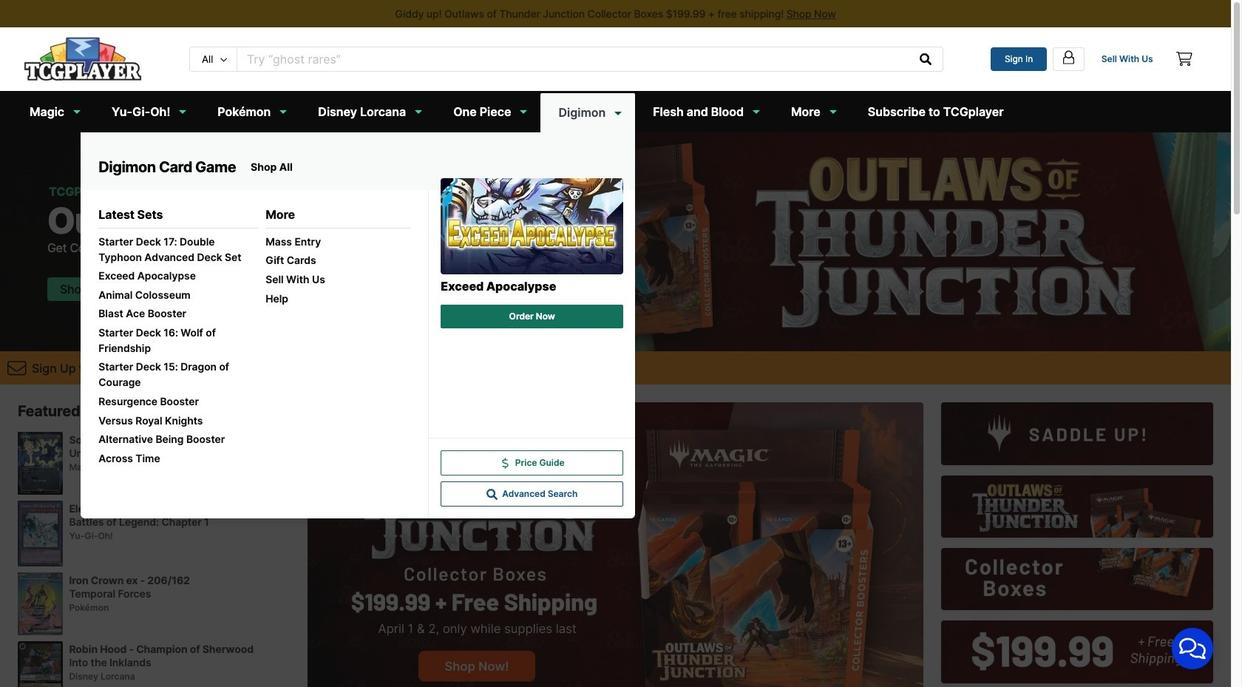 Task type: vqa. For each thing, say whether or not it's contained in the screenshot.
Latest Sets ELEMENT
yes



Task type: describe. For each thing, give the bounding box(es) containing it.
tcgplayer.com image
[[24, 37, 142, 81]]

robin hood - champion of sherwood image
[[18, 642, 63, 687]]

main navigation navigation
[[0, 0, 1232, 687]]

user icon image
[[1061, 49, 1077, 65]]

latest sets element
[[99, 234, 258, 466]]

more element
[[266, 234, 411, 307]]

go to: digimon exceed apocalypse product listings image
[[441, 178, 624, 274]]

menu inside main navigation navigation
[[81, 166, 636, 519]]

dollar sign image
[[500, 458, 511, 469]]

elemental hero absolute zero image
[[18, 501, 63, 567]]

magnifying glass image
[[487, 489, 498, 500]]



Task type: locate. For each thing, give the bounding box(es) containing it.
None text field
[[237, 47, 910, 71]]

envelope image
[[7, 358, 26, 377]]

iron crown ex - 206/162 image
[[18, 573, 63, 636]]

view your shopping cart image
[[1177, 52, 1193, 66]]

outlaws of thunder junction treasure trove image
[[308, 403, 924, 687], [942, 403, 1214, 465], [942, 475, 1214, 538], [942, 548, 1214, 611], [942, 621, 1214, 683]]

menu
[[81, 166, 636, 519]]

caret right image
[[138, 363, 144, 375]]

submit your search image
[[921, 53, 932, 65]]

sol ring (borderless) image
[[18, 432, 63, 495]]

application
[[1155, 610, 1232, 687]]



